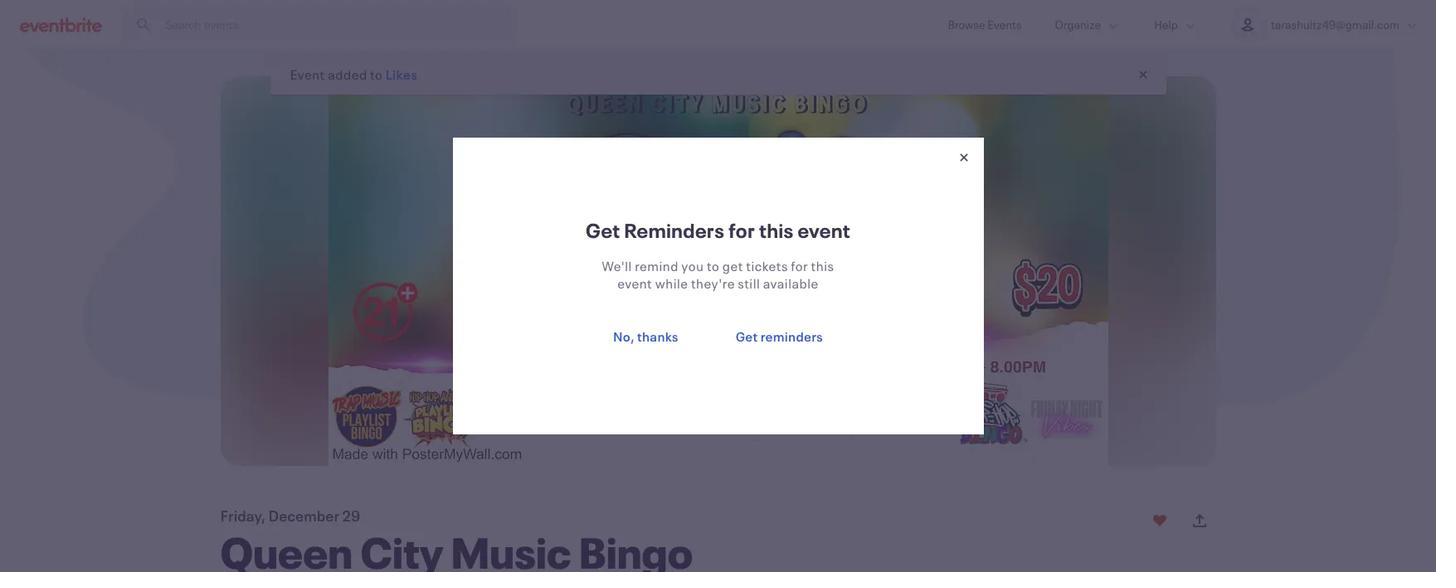 Task type: vqa. For each thing, say whether or not it's contained in the screenshot.
for in We'll remind you to get tickets for this event while they're still available
yes



Task type: describe. For each thing, give the bounding box(es) containing it.
get
[[723, 257, 744, 275]]

0 horizontal spatial this
[[759, 217, 794, 244]]

browse events
[[948, 17, 1022, 32]]

29
[[342, 506, 360, 526]]

eventbrite image
[[20, 16, 102, 33]]

likes link
[[386, 66, 418, 83]]

organize link
[[1039, 0, 1138, 49]]

browse
[[948, 17, 986, 32]]

to inside alert
[[370, 66, 383, 83]]

event inside the we'll remind you to get tickets for this event while they're still available
[[618, 275, 653, 292]]

browse events link
[[932, 0, 1039, 49]]

we'll remind you to get tickets for this event while they're still available
[[602, 257, 835, 292]]

friday, december 29
[[220, 506, 360, 526]]

this inside the we'll remind you to get tickets for this event while they're still available
[[811, 257, 835, 275]]

event added to likes
[[290, 66, 418, 83]]

get reminders button
[[711, 319, 849, 355]]

they're
[[691, 275, 735, 292]]

tarashultz49@gmail.com
[[1271, 17, 1400, 32]]

organize
[[1055, 17, 1102, 32]]

friday,
[[220, 506, 266, 526]]

no, thanks button
[[587, 319, 704, 355]]

get for get reminders for this event
[[586, 217, 621, 244]]



Task type: locate. For each thing, give the bounding box(es) containing it.
1 horizontal spatial get
[[736, 328, 759, 345]]

to
[[370, 66, 383, 83], [707, 257, 720, 275]]

0 vertical spatial to
[[370, 66, 383, 83]]

get inside button
[[736, 328, 759, 345]]

tarashultz49@gmail.com link
[[1215, 0, 1437, 49]]

alert containing event added to
[[270, 55, 1167, 95]]

event left while
[[618, 275, 653, 292]]

get for get reminders
[[736, 328, 759, 345]]

1 vertical spatial event
[[618, 275, 653, 292]]

available
[[763, 275, 819, 292]]

we'll
[[602, 257, 632, 275]]

remind
[[635, 257, 679, 275]]

0 vertical spatial for
[[729, 217, 756, 244]]

for right tickets
[[791, 257, 809, 275]]

this
[[759, 217, 794, 244], [811, 257, 835, 275]]

0 horizontal spatial get
[[586, 217, 621, 244]]

this right tickets
[[811, 257, 835, 275]]

event
[[798, 217, 851, 244], [618, 275, 653, 292]]

reminders
[[761, 328, 824, 345]]

to left 'get'
[[707, 257, 720, 275]]

added
[[328, 66, 367, 83]]

1 horizontal spatial this
[[811, 257, 835, 275]]

0 vertical spatial event
[[798, 217, 851, 244]]

1 horizontal spatial event
[[798, 217, 851, 244]]

0 vertical spatial this
[[759, 217, 794, 244]]

get reminders
[[736, 328, 824, 345]]

1 vertical spatial this
[[811, 257, 835, 275]]

to inside the we'll remind you to get tickets for this event while they're still available
[[707, 257, 720, 275]]

get reminders for this event
[[586, 217, 851, 244]]

event up available
[[798, 217, 851, 244]]

no,
[[613, 328, 634, 345]]

events
[[988, 17, 1022, 32]]

still
[[738, 275, 760, 292]]

likes
[[386, 66, 418, 83]]

for
[[729, 217, 756, 244], [791, 257, 809, 275]]

no, thanks
[[613, 328, 678, 345]]

alert
[[270, 55, 1167, 95]]

tickets
[[746, 257, 788, 275]]

0 vertical spatial get
[[586, 217, 621, 244]]

1 vertical spatial to
[[707, 257, 720, 275]]

1 horizontal spatial to
[[707, 257, 720, 275]]

friday, december 29 article
[[0, 50, 1437, 573]]

help link
[[1138, 0, 1215, 49]]

get up we'll
[[586, 217, 621, 244]]

for inside the we'll remind you to get tickets for this event while they're still available
[[791, 257, 809, 275]]

december
[[268, 506, 339, 526]]

reminders
[[625, 217, 725, 244]]

get
[[586, 217, 621, 244], [736, 328, 759, 345]]

this up tickets
[[759, 217, 794, 244]]

for up 'get'
[[729, 217, 756, 244]]

get left reminders
[[736, 328, 759, 345]]

while
[[655, 275, 688, 292]]

0 horizontal spatial for
[[729, 217, 756, 244]]

1 vertical spatial for
[[791, 257, 809, 275]]

to left likes
[[370, 66, 383, 83]]

thanks
[[637, 328, 678, 345]]

event
[[290, 66, 325, 83]]

0 horizontal spatial to
[[370, 66, 383, 83]]

you
[[682, 257, 704, 275]]

1 horizontal spatial for
[[791, 257, 809, 275]]

get reminders for this event alert dialog
[[0, 0, 1437, 573]]

help
[[1155, 17, 1178, 32]]

1 vertical spatial get
[[736, 328, 759, 345]]

0 horizontal spatial event
[[618, 275, 653, 292]]



